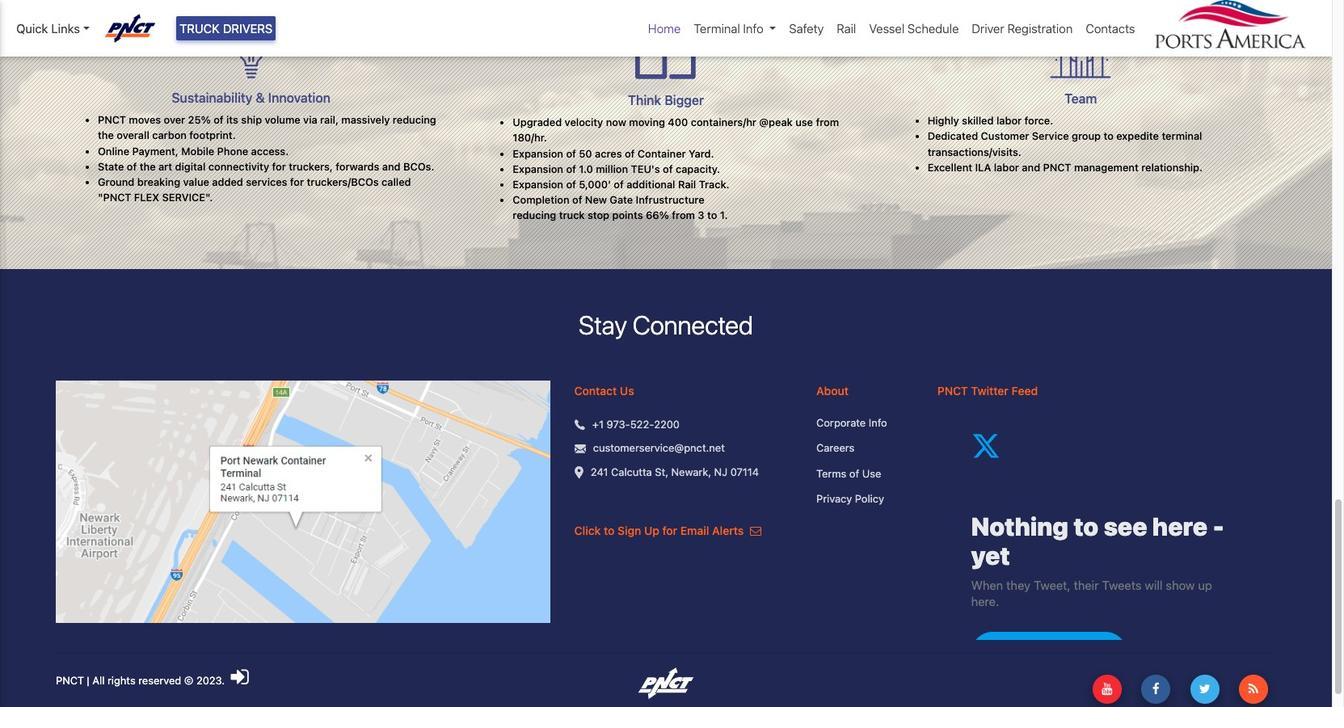 Task type: vqa. For each thing, say whether or not it's contained in the screenshot.
Full
no



Task type: locate. For each thing, give the bounding box(es) containing it.
sustainability & innovation
[[172, 91, 331, 105]]

of right acres at the top of page
[[625, 148, 635, 160]]

services
[[246, 176, 287, 188]]

pnct left twitter
[[938, 384, 969, 398]]

yard.
[[689, 148, 715, 160]]

containers/hr
[[691, 117, 757, 129]]

flex
[[134, 192, 159, 204]]

to inside highly skilled labor force. dedicated customer service group to expedite terminal transactions/visits. excellent ila labor and pnct management relationship.
[[1104, 131, 1114, 143]]

rail link
[[831, 13, 863, 44]]

1 vertical spatial reducing
[[513, 210, 557, 222]]

3
[[698, 210, 705, 222]]

connectivity
[[209, 161, 269, 173]]

relationship.
[[1142, 162, 1203, 174]]

moving
[[629, 117, 666, 129]]

1 vertical spatial info
[[869, 416, 888, 429]]

pnct up overall
[[98, 114, 126, 126]]

0 vertical spatial the
[[98, 130, 114, 142]]

to
[[1104, 131, 1114, 143], [708, 210, 718, 222], [604, 524, 615, 538]]

truck
[[559, 210, 585, 222]]

0 horizontal spatial rail
[[678, 179, 697, 191]]

reducing up bcos.
[[393, 114, 437, 126]]

twitter
[[972, 384, 1009, 398]]

sign in image
[[231, 667, 249, 688]]

3 expansion from the top
[[513, 179, 564, 191]]

0 vertical spatial info
[[744, 21, 764, 36]]

of down container
[[663, 163, 673, 175]]

&
[[256, 91, 265, 105]]

truckers/bcos
[[307, 176, 379, 188]]

1.0
[[579, 163, 593, 175]]

acres
[[595, 148, 622, 160]]

the
[[98, 130, 114, 142], [140, 161, 156, 173]]

0 vertical spatial rail
[[837, 21, 857, 36]]

online
[[98, 145, 130, 157]]

careers
[[817, 442, 855, 455]]

vessel schedule
[[870, 21, 960, 36]]

completion
[[513, 194, 570, 206]]

1 vertical spatial the
[[140, 161, 156, 173]]

newark,
[[672, 466, 712, 479]]

contact us
[[575, 384, 635, 398]]

from left 3 at the right of page
[[672, 210, 696, 222]]

registration
[[1008, 21, 1073, 36]]

from
[[816, 117, 840, 129], [672, 210, 696, 222]]

1 horizontal spatial rail
[[837, 21, 857, 36]]

us
[[620, 384, 635, 398]]

for down "truckers,"
[[290, 176, 304, 188]]

contacts link
[[1080, 13, 1142, 44]]

info up careers link on the right of the page
[[869, 416, 888, 429]]

0 horizontal spatial and
[[382, 161, 401, 173]]

overall
[[117, 130, 149, 142]]

safety
[[790, 21, 824, 36]]

quick
[[16, 21, 48, 36]]

click
[[575, 524, 601, 538]]

2 vertical spatial to
[[604, 524, 615, 538]]

terminal info link
[[688, 13, 783, 44]]

to left the sign on the bottom
[[604, 524, 615, 538]]

feed
[[1012, 384, 1039, 398]]

0 vertical spatial from
[[816, 117, 840, 129]]

careers link
[[817, 441, 914, 457]]

bigger
[[665, 93, 704, 108]]

pnct left |
[[56, 674, 84, 687]]

and down service
[[1023, 162, 1041, 174]]

velocity
[[565, 117, 604, 129]]

pnct for pnct moves over 25% of its ship volume via rail, massively reducing the overall carbon footprint. online payment, mobile phone access. state of the art digital connectivity for truckers, forwards and bcos. ground breaking value added services for truckers/bcos called "pnct flex service".
[[98, 114, 126, 126]]

2 vertical spatial for
[[663, 524, 678, 538]]

rail right safety
[[837, 21, 857, 36]]

new
[[585, 194, 607, 206]]

1 horizontal spatial info
[[869, 416, 888, 429]]

innovation
[[268, 91, 331, 105]]

from right use
[[816, 117, 840, 129]]

about
[[817, 384, 849, 398]]

breaking
[[137, 176, 180, 188]]

dedicated
[[928, 131, 979, 143]]

and
[[382, 161, 401, 173], [1023, 162, 1041, 174]]

skilled
[[962, 115, 994, 127]]

transactions/visits.
[[928, 146, 1022, 158]]

rail down capacity.
[[678, 179, 697, 191]]

2 horizontal spatial to
[[1104, 131, 1114, 143]]

the down "payment,"
[[140, 161, 156, 173]]

stay connected
[[579, 309, 754, 340]]

pnct
[[98, 114, 126, 126], [1044, 162, 1072, 174], [938, 384, 969, 398], [56, 674, 84, 687]]

of up "gate"
[[614, 179, 624, 191]]

1 vertical spatial expansion
[[513, 163, 564, 175]]

infrustructure
[[636, 194, 705, 206]]

excellent
[[928, 162, 973, 174]]

group
[[1072, 131, 1102, 143]]

of left 5,000'
[[566, 179, 577, 191]]

1 horizontal spatial for
[[290, 176, 304, 188]]

1 vertical spatial to
[[708, 210, 718, 222]]

for right up
[[663, 524, 678, 538]]

1 horizontal spatial to
[[708, 210, 718, 222]]

the up online
[[98, 130, 114, 142]]

and up called
[[382, 161, 401, 173]]

million
[[596, 163, 629, 175]]

pnct down service
[[1044, 162, 1072, 174]]

of left use
[[850, 467, 860, 480]]

labor
[[997, 115, 1022, 127], [995, 162, 1020, 174]]

and inside highly skilled labor force. dedicated customer service group to expedite terminal transactions/visits. excellent ila labor and pnct management relationship.
[[1023, 162, 1041, 174]]

2 vertical spatial expansion
[[513, 179, 564, 191]]

+1 973-522-2200
[[593, 418, 680, 431]]

1 vertical spatial rail
[[678, 179, 697, 191]]

mobile
[[181, 145, 214, 157]]

terminal
[[694, 21, 741, 36]]

1 horizontal spatial and
[[1023, 162, 1041, 174]]

0 horizontal spatial the
[[98, 130, 114, 142]]

and inside pnct moves over 25% of its ship volume via rail, massively reducing the overall carbon footprint. online payment, mobile phone access. state of the art digital connectivity for truckers, forwards and bcos. ground breaking value added services for truckers/bcos called "pnct flex service".
[[382, 161, 401, 173]]

customer
[[981, 131, 1030, 143]]

payment,
[[132, 145, 179, 157]]

0 horizontal spatial reducing
[[393, 114, 437, 126]]

expansion
[[513, 148, 564, 160], [513, 163, 564, 175], [513, 179, 564, 191]]

truck drivers
[[180, 21, 273, 36]]

team
[[1065, 91, 1098, 106]]

terminal
[[1163, 131, 1203, 143]]

1 expansion from the top
[[513, 148, 564, 160]]

think bigger image
[[634, 17, 698, 81]]

bcos.
[[404, 161, 435, 173]]

upgraded velocity now moving 400 containers/hr @peak use from 180/hr. expansion of 50 acres of container yard. expansion of 1.0 million teu's of capacity. expansion of 5,000' of additional rail track. completion of new gate infrustructure reducing truck stop points 66% from 3 to 1.
[[513, 117, 840, 222]]

50
[[579, 148, 593, 160]]

stop
[[588, 210, 610, 222]]

0 vertical spatial expansion
[[513, 148, 564, 160]]

digital
[[175, 161, 206, 173]]

value
[[183, 176, 209, 188]]

labor up customer
[[997, 115, 1022, 127]]

reserved
[[138, 674, 181, 687]]

241 calcutta st, newark, nj 07114 link
[[591, 465, 759, 481]]

1 horizontal spatial from
[[816, 117, 840, 129]]

safety link
[[783, 13, 831, 44]]

home
[[649, 21, 681, 36]]

1 horizontal spatial reducing
[[513, 210, 557, 222]]

0 vertical spatial reducing
[[393, 114, 437, 126]]

0 horizontal spatial from
[[672, 210, 696, 222]]

to right group
[[1104, 131, 1114, 143]]

pnct inside pnct moves over 25% of its ship volume via rail, massively reducing the overall carbon footprint. online payment, mobile phone access. state of the art digital connectivity for truckers, forwards and bcos. ground breaking value added services for truckers/bcos called "pnct flex service".
[[98, 114, 126, 126]]

of left 1.0
[[566, 163, 577, 175]]

1 vertical spatial labor
[[995, 162, 1020, 174]]

terms of use link
[[817, 467, 914, 482]]

0 horizontal spatial info
[[744, 21, 764, 36]]

1 vertical spatial for
[[290, 176, 304, 188]]

reducing down completion
[[513, 210, 557, 222]]

labor right ila
[[995, 162, 1020, 174]]

calcutta
[[612, 466, 652, 479]]

1 horizontal spatial the
[[140, 161, 156, 173]]

for down access.
[[272, 161, 286, 173]]

pnct | all rights reserved © 2023.
[[56, 674, 228, 687]]

0 vertical spatial for
[[272, 161, 286, 173]]

privacy
[[817, 493, 853, 506]]

0 vertical spatial to
[[1104, 131, 1114, 143]]

truck
[[180, 21, 220, 36]]

to right 3 at the right of page
[[708, 210, 718, 222]]

ship
[[241, 114, 262, 126]]

gate
[[610, 194, 633, 206]]

info right terminal
[[744, 21, 764, 36]]



Task type: describe. For each thing, give the bounding box(es) containing it.
think
[[628, 93, 662, 108]]

service
[[1033, 131, 1070, 143]]

capacity.
[[676, 163, 721, 175]]

241 calcutta st, newark, nj 07114
[[591, 466, 759, 479]]

sustainability & innovation image
[[228, 17, 275, 78]]

pnct for pnct | all rights reserved © 2023.
[[56, 674, 84, 687]]

5,000'
[[579, 179, 611, 191]]

1 vertical spatial from
[[672, 210, 696, 222]]

pnct inside highly skilled labor force. dedicated customer service group to expedite terminal transactions/visits. excellent ila labor and pnct management relationship.
[[1044, 162, 1072, 174]]

click to sign up for email alerts
[[575, 524, 747, 538]]

drivers
[[223, 21, 273, 36]]

ila
[[976, 162, 992, 174]]

522-
[[631, 418, 654, 431]]

now
[[606, 117, 627, 129]]

07114
[[731, 466, 759, 479]]

links
[[51, 21, 80, 36]]

called
[[382, 176, 411, 188]]

of left 50
[[566, 148, 577, 160]]

pnct moves over 25% of its ship volume via rail, massively reducing the overall carbon footprint. online payment, mobile phone access. state of the art digital connectivity for truckers, forwards and bcos. ground breaking value added services for truckers/bcos called "pnct flex service".
[[98, 114, 437, 204]]

0 vertical spatial labor
[[997, 115, 1022, 127]]

forwards
[[336, 161, 380, 173]]

rail,
[[320, 114, 339, 126]]

1.
[[720, 210, 728, 222]]

reducing inside upgraded velocity now moving 400 containers/hr @peak use from 180/hr. expansion of 50 acres of container yard. expansion of 1.0 million teu's of capacity. expansion of 5,000' of additional rail track. completion of new gate infrustructure reducing truck stop points 66% from 3 to 1.
[[513, 210, 557, 222]]

schedule
[[908, 21, 960, 36]]

home link
[[642, 13, 688, 44]]

0 horizontal spatial to
[[604, 524, 615, 538]]

over
[[164, 114, 185, 126]]

corporate info
[[817, 416, 888, 429]]

info for corporate info
[[869, 416, 888, 429]]

973-
[[607, 418, 631, 431]]

carbon
[[152, 130, 187, 142]]

0 horizontal spatial for
[[272, 161, 286, 173]]

2023.
[[196, 674, 225, 687]]

truck drivers link
[[176, 16, 276, 41]]

corporate
[[817, 416, 866, 429]]

truckers,
[[289, 161, 333, 173]]

vessel
[[870, 21, 905, 36]]

massively
[[342, 114, 390, 126]]

pnct for pnct twitter feed
[[938, 384, 969, 398]]

upgraded
[[513, 117, 562, 129]]

highly skilled labor force. dedicated customer service group to expedite terminal transactions/visits. excellent ila labor and pnct management relationship.
[[928, 115, 1203, 174]]

sign
[[618, 524, 642, 538]]

access.
[[251, 145, 289, 157]]

its
[[227, 114, 239, 126]]

corporate info link
[[817, 416, 914, 431]]

use
[[796, 117, 814, 129]]

nj
[[715, 466, 728, 479]]

180/hr.
[[513, 132, 547, 144]]

terms of use
[[817, 467, 882, 480]]

st,
[[655, 466, 669, 479]]

contacts
[[1086, 21, 1136, 36]]

customerservice@pnct.net
[[593, 442, 725, 455]]

to inside upgraded velocity now moving 400 containers/hr @peak use from 180/hr. expansion of 50 acres of container yard. expansion of 1.0 million teu's of capacity. expansion of 5,000' of additional rail track. completion of new gate infrustructure reducing truck stop points 66% from 3 to 1.
[[708, 210, 718, 222]]

of right state
[[127, 161, 137, 173]]

highly
[[928, 115, 960, 127]]

envelope o image
[[751, 526, 762, 537]]

contact
[[575, 384, 617, 398]]

quick links
[[16, 21, 80, 36]]

25%
[[188, 114, 211, 126]]

|
[[87, 674, 90, 687]]

©
[[184, 674, 194, 687]]

privacy policy
[[817, 493, 885, 506]]

of up truck
[[573, 194, 583, 206]]

rights
[[108, 674, 136, 687]]

vessel schedule link
[[863, 13, 966, 44]]

@peak
[[760, 117, 793, 129]]

management
[[1075, 162, 1139, 174]]

ground
[[98, 176, 134, 188]]

terms
[[817, 467, 847, 480]]

reducing inside pnct moves over 25% of its ship volume via rail, massively reducing the overall carbon footprint. online payment, mobile phone access. state of the art digital connectivity for truckers, forwards and bcos. ground breaking value added services for truckers/bcos called "pnct flex service".
[[393, 114, 437, 126]]

rail inside upgraded velocity now moving 400 containers/hr @peak use from 180/hr. expansion of 50 acres of container yard. expansion of 1.0 million teu's of capacity. expansion of 5,000' of additional rail track. completion of new gate infrustructure reducing truck stop points 66% from 3 to 1.
[[678, 179, 697, 191]]

2 expansion from the top
[[513, 163, 564, 175]]

think bigger
[[628, 93, 704, 108]]

stay
[[579, 309, 627, 340]]

team image
[[1050, 17, 1113, 79]]

expedite
[[1117, 131, 1160, 143]]

alerts
[[713, 524, 744, 538]]

all
[[92, 674, 105, 687]]

info for terminal info
[[744, 21, 764, 36]]

via
[[303, 114, 318, 126]]

up
[[645, 524, 660, 538]]

66%
[[646, 210, 670, 222]]

2 horizontal spatial for
[[663, 524, 678, 538]]

quick links link
[[16, 19, 90, 38]]

added
[[212, 176, 243, 188]]

footprint.
[[190, 130, 236, 142]]

state
[[98, 161, 124, 173]]

art
[[158, 161, 172, 173]]

400
[[668, 117, 688, 129]]

of left "its"
[[214, 114, 224, 126]]

use
[[863, 467, 882, 480]]

container
[[638, 148, 686, 160]]



